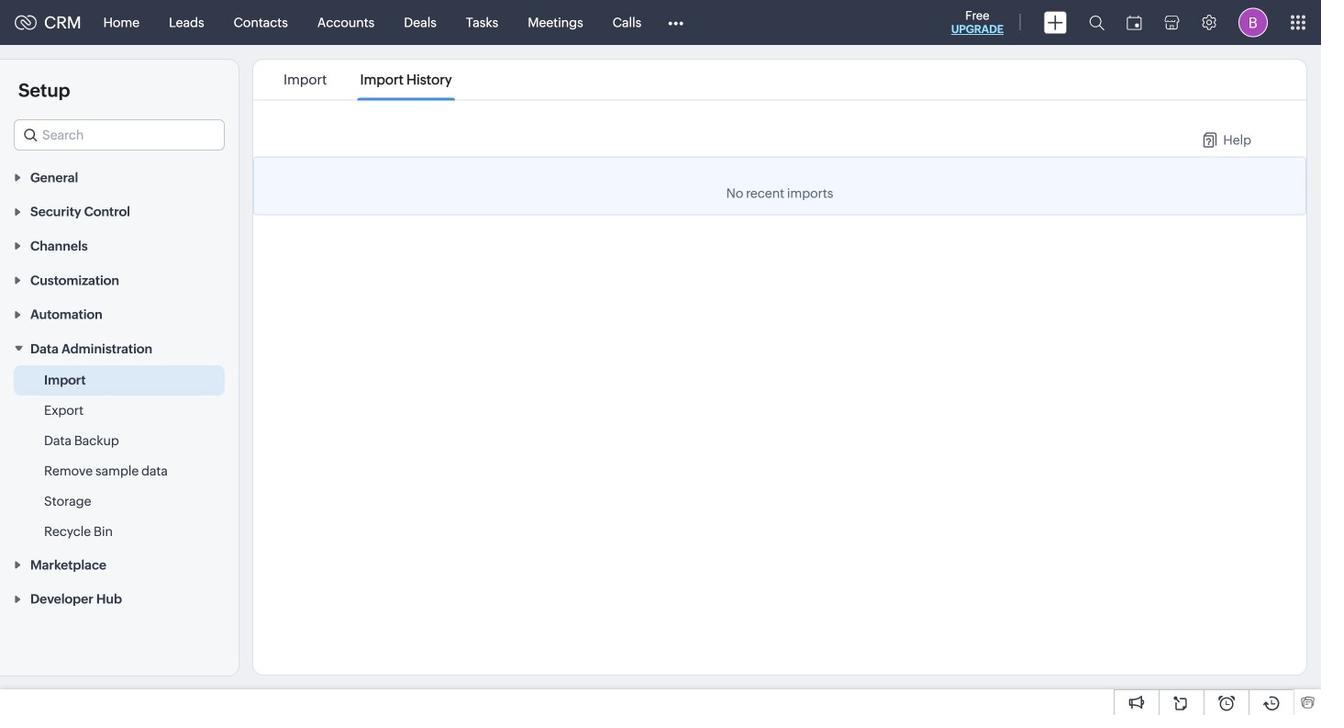 Task type: describe. For each thing, give the bounding box(es) containing it.
calendar image
[[1127, 15, 1143, 30]]

search element
[[1079, 0, 1116, 45]]

profile image
[[1239, 8, 1269, 37]]

Other Modules field
[[657, 8, 696, 37]]

create menu image
[[1045, 11, 1068, 34]]

profile element
[[1228, 0, 1280, 45]]



Task type: vqa. For each thing, say whether or not it's contained in the screenshot.
search element
yes



Task type: locate. For each thing, give the bounding box(es) containing it.
None field
[[14, 119, 225, 151]]

search image
[[1090, 15, 1105, 30]]

create menu element
[[1034, 0, 1079, 45]]

logo image
[[15, 15, 37, 30]]

list
[[267, 60, 469, 100]]

Search text field
[[15, 120, 224, 150]]

region
[[0, 365, 239, 547]]



